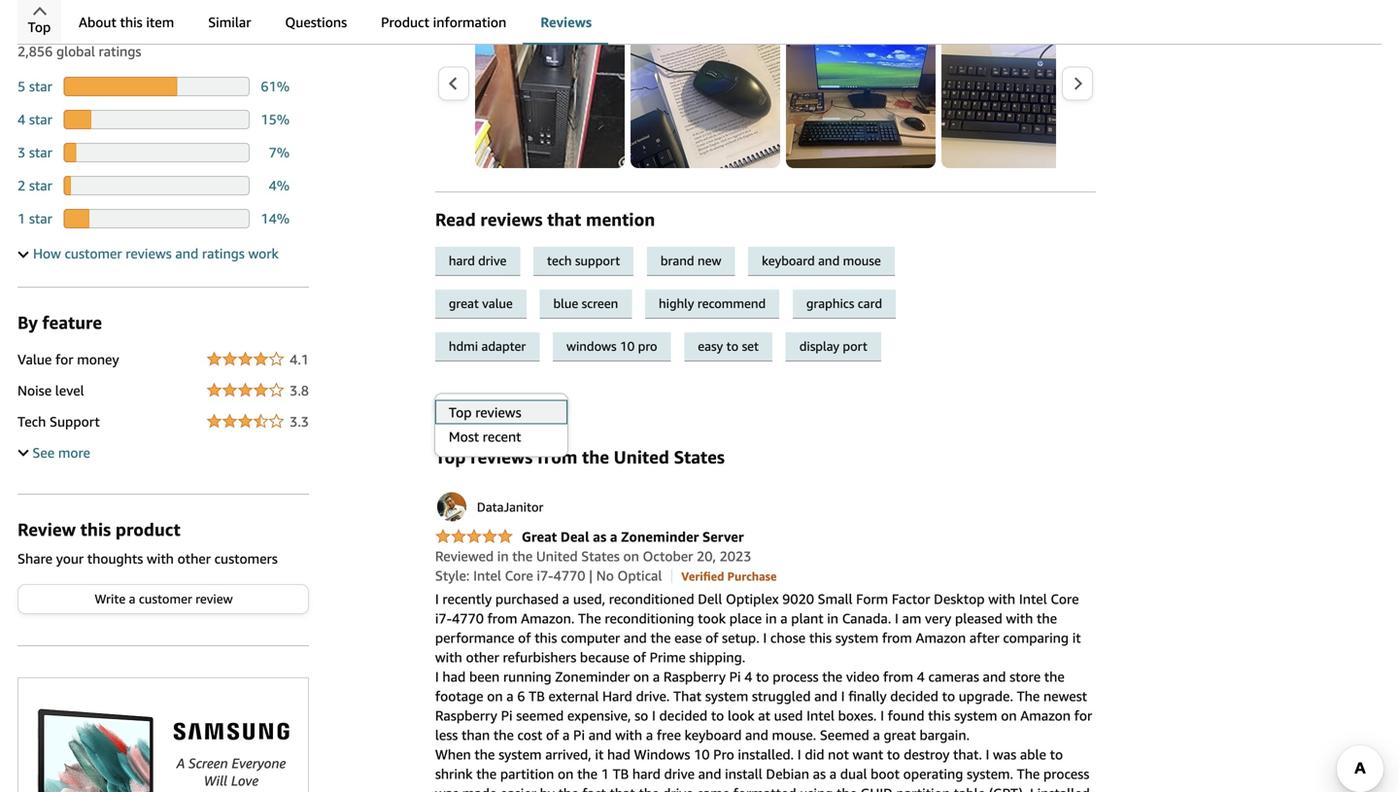 Task type: locate. For each thing, give the bounding box(es) containing it.
with down product
[[147, 551, 174, 567]]

1 vertical spatial 4770
[[452, 611, 484, 627]]

most
[[449, 429, 479, 445]]

0 vertical spatial partition
[[500, 766, 554, 782]]

| image
[[672, 570, 673, 583]]

used,
[[573, 591, 606, 607]]

0 vertical spatial drive
[[478, 253, 507, 268]]

1 star from the top
[[29, 78, 52, 94]]

graphics
[[807, 296, 855, 311]]

star up 3 star
[[29, 111, 52, 127]]

0 vertical spatial amazon
[[916, 630, 966, 646]]

2 horizontal spatial pi
[[730, 669, 741, 685]]

small
[[818, 591, 853, 607]]

windows 10 pro link
[[553, 333, 685, 362]]

i up footage
[[435, 669, 439, 685]]

1 vertical spatial 10
[[694, 747, 710, 763]]

0 vertical spatial was
[[993, 747, 1017, 763]]

0 horizontal spatial had
[[443, 669, 466, 685]]

united up the style: intel core i7-4770 | no optical
[[536, 548, 578, 564]]

more
[[58, 445, 90, 461]]

4770 down recently
[[452, 611, 484, 627]]

star for 3 star
[[29, 144, 52, 161]]

i right so
[[652, 708, 656, 724]]

support
[[50, 414, 100, 430]]

5 star from the top
[[29, 211, 52, 227]]

keyboard inside i recently purchased a used, reconditioned dell optiplex 9020 small form factor desktop with intel core i7-4770 from amazon.  the reconditioning took place in a plant in canada.  i am very pleased with the performance of this computer and the ease of setup.  i chose this system from amazon after comparing it with other refurbishers because of prime shipping. i had been running zoneminder on a raspberry pi 4 to process the video from 4 cameras and store the footage on a 6 tb external hard drive.  that system struggled and i finally decided to upgrade.  the newest raspberry pi seemed expensive, so i decided to look at used intel boxes.  i found this system on amazon for less than the cost of a pi and with a free keyboard and mouse.  seemed a great bargain. when the system arrived, it had windows 10 pro installed.  i did not want to destroy that.  i was able to shrink the partition on the 1 tb hard drive and install debian as a dual boot operating system.  the process was made easier by the fact that the drive came formatted using the guid partition table (gpt).  i install
[[685, 727, 742, 743]]

performance
[[435, 630, 515, 646]]

previous image
[[448, 76, 459, 91]]

4 left cameras
[[917, 669, 925, 685]]

1 up fact
[[601, 766, 609, 782]]

thoughts
[[87, 551, 143, 567]]

a up the reviewed in the united states on october 20, 2023
[[610, 529, 618, 545]]

reviews for top reviews
[[464, 398, 500, 410]]

process up struggled
[[773, 669, 819, 685]]

a down not at right
[[830, 766, 837, 782]]

the left video
[[823, 669, 843, 685]]

0 horizontal spatial ratings
[[99, 43, 141, 59]]

for down newest
[[1075, 708, 1093, 724]]

was down shrink
[[435, 785, 459, 792]]

a up arrived,
[[563, 727, 570, 743]]

system
[[836, 630, 879, 646], [705, 688, 749, 704], [955, 708, 998, 724], [499, 747, 542, 763]]

1 vertical spatial keyboard
[[685, 727, 742, 743]]

i
[[435, 591, 439, 607], [895, 611, 899, 627], [763, 630, 767, 646], [435, 669, 439, 685], [841, 688, 845, 704], [652, 708, 656, 724], [881, 708, 885, 724], [798, 747, 802, 763], [986, 747, 990, 763], [1030, 785, 1034, 792]]

0 vertical spatial that
[[547, 209, 582, 230]]

formatted
[[734, 785, 797, 792]]

this
[[120, 14, 143, 30], [80, 519, 111, 540], [535, 630, 557, 646], [810, 630, 832, 646], [928, 708, 951, 724]]

1 vertical spatial as
[[813, 766, 826, 782]]

14%
[[261, 211, 290, 227]]

a left 6
[[507, 688, 514, 704]]

1 vertical spatial intel
[[1020, 591, 1048, 607]]

to left the set
[[727, 339, 739, 354]]

keyboard up pro
[[685, 727, 742, 743]]

1 vertical spatial tb
[[613, 766, 629, 782]]

dell
[[698, 591, 723, 607]]

the down great
[[513, 548, 533, 564]]

information
[[433, 14, 507, 30]]

1 horizontal spatial ratings
[[202, 246, 245, 262]]

3 star from the top
[[29, 144, 52, 161]]

1 vertical spatial process
[[1044, 766, 1090, 782]]

61% link
[[261, 78, 290, 94]]

2 star from the top
[[29, 111, 52, 127]]

3 progress bar from the top
[[63, 143, 250, 162]]

partition up easier
[[500, 766, 554, 782]]

drive.
[[636, 688, 670, 704]]

to up struggled
[[756, 669, 770, 685]]

for right value
[[55, 352, 73, 368]]

drive
[[478, 253, 507, 268], [664, 766, 695, 782], [663, 785, 694, 792]]

reconditioning
[[605, 611, 695, 627]]

1 horizontal spatial keyboard
[[762, 253, 815, 268]]

1 horizontal spatial i7-
[[537, 568, 554, 584]]

1 horizontal spatial 5
[[187, 12, 197, 33]]

at
[[758, 708, 771, 724]]

had left 'windows'
[[608, 747, 631, 763]]

that up tech
[[547, 209, 582, 230]]

a up chose
[[781, 611, 788, 627]]

been
[[469, 669, 500, 685]]

top reviews most recent
[[449, 404, 522, 445]]

1 horizontal spatial as
[[813, 766, 826, 782]]

on up drive.
[[634, 669, 650, 685]]

1 horizontal spatial united
[[614, 447, 670, 468]]

0 vertical spatial it
[[1073, 630, 1082, 646]]

when
[[435, 747, 471, 763]]

system down the canada.
[[836, 630, 879, 646]]

it
[[1073, 630, 1082, 646], [595, 747, 604, 763]]

0 horizontal spatial i7-
[[435, 611, 452, 627]]

it right the comparing at the right bottom of page
[[1073, 630, 1082, 646]]

list
[[475, 19, 1400, 168]]

had
[[443, 669, 466, 685], [608, 747, 631, 763]]

i up "boxes."
[[841, 688, 845, 704]]

0 horizontal spatial other
[[177, 551, 211, 567]]

customer right how
[[65, 246, 122, 262]]

hdmi adapter link
[[435, 333, 553, 362]]

1 horizontal spatial customer
[[139, 592, 192, 607]]

keyboard
[[762, 253, 815, 268], [685, 727, 742, 743]]

as up using
[[813, 766, 826, 782]]

computer
[[561, 630, 620, 646]]

keyboard and mouse
[[762, 253, 881, 268]]

process down "able"
[[1044, 766, 1090, 782]]

decided
[[891, 688, 939, 704], [660, 708, 708, 724]]

other up the been
[[466, 649, 499, 665]]

tech support
[[17, 414, 100, 430]]

5 progress bar from the top
[[63, 209, 250, 229]]

0 horizontal spatial amazon
[[916, 630, 966, 646]]

write
[[95, 592, 126, 607]]

amazon down newest
[[1021, 708, 1071, 724]]

with down performance
[[435, 649, 462, 665]]

1 vertical spatial great
[[884, 727, 917, 743]]

4770 left |
[[554, 568, 586, 584]]

it right arrived,
[[595, 747, 604, 763]]

as
[[593, 529, 607, 545], [813, 766, 826, 782]]

1 vertical spatial pi
[[501, 708, 513, 724]]

1 horizontal spatial core
[[1051, 591, 1079, 607]]

and left work
[[175, 246, 199, 262]]

2,856
[[17, 43, 53, 59]]

1 vertical spatial customer
[[139, 592, 192, 607]]

1 progress bar from the top
[[63, 77, 250, 96]]

how customer reviews and ratings work button
[[17, 244, 279, 264]]

top for top reviews from the united states
[[435, 447, 466, 468]]

october
[[643, 548, 693, 564]]

0 vertical spatial tb
[[529, 688, 545, 704]]

0 horizontal spatial great
[[449, 296, 479, 311]]

10 left the pro
[[620, 339, 635, 354]]

pi left seemed
[[501, 708, 513, 724]]

tech
[[17, 414, 46, 430]]

keyboard up 'graphics'
[[762, 253, 815, 268]]

1 vertical spatial for
[[1075, 708, 1093, 724]]

to
[[727, 339, 739, 354], [756, 669, 770, 685], [942, 688, 956, 704], [711, 708, 724, 724], [887, 747, 901, 763], [1050, 747, 1064, 763]]

0 horizontal spatial 4770
[[452, 611, 484, 627]]

2 vertical spatial pi
[[574, 727, 585, 743]]

from down the am
[[883, 630, 913, 646]]

came
[[697, 785, 730, 792]]

the up prime
[[651, 630, 671, 646]]

next image
[[1073, 76, 1084, 91]]

star right 3
[[29, 144, 52, 161]]

top reviews option
[[434, 400, 568, 424]]

other inside i recently purchased a used, reconditioned dell optiplex 9020 small form factor desktop with intel core i7-4770 from amazon.  the reconditioning took place in a plant in canada.  i am very pleased with the performance of this computer and the ease of setup.  i chose this system from amazon after comparing it with other refurbishers because of prime shipping. i had been running zoneminder on a raspberry pi 4 to process the video from 4 cameras and store the footage on a 6 tb external hard drive.  that system struggled and i finally decided to upgrade.  the newest raspberry pi seemed expensive, so i decided to look at used intel boxes.  i found this system on amazon for less than the cost of a pi and with a free keyboard and mouse.  seemed a great bargain. when the system arrived, it had windows 10 pro installed.  i did not want to destroy that.  i was able to shrink the partition on the 1 tb hard drive and install debian as a dual boot operating system.  the process was made easier by the fact that the drive came formatted using the guid partition table (gpt).  i install
[[466, 649, 499, 665]]

4 left out
[[120, 12, 130, 33]]

i down style:
[[435, 591, 439, 607]]

1 horizontal spatial partition
[[897, 785, 951, 792]]

by
[[540, 785, 555, 792]]

1 horizontal spatial 10
[[694, 747, 710, 763]]

1 down 2
[[17, 211, 25, 227]]

15%
[[261, 111, 290, 127]]

i7- inside i recently purchased a used, reconditioned dell optiplex 9020 small form factor desktop with intel core i7-4770 from amazon.  the reconditioning took place in a plant in canada.  i am very pleased with the performance of this computer and the ease of setup.  i chose this system from amazon after comparing it with other refurbishers because of prime shipping. i had been running zoneminder on a raspberry pi 4 to process the video from 4 cameras and store the footage on a 6 tb external hard drive.  that system struggled and i finally decided to upgrade.  the newest raspberry pi seemed expensive, so i decided to look at used intel boxes.  i found this system on amazon for less than the cost of a pi and with a free keyboard and mouse.  seemed a great bargain. when the system arrived, it had windows 10 pro installed.  i did not want to destroy that.  i was able to shrink the partition on the 1 tb hard drive and install debian as a dual boot operating system.  the process was made easier by the fact that the drive came formatted using the guid partition table (gpt).  i install
[[435, 611, 452, 627]]

1 vertical spatial i7-
[[435, 611, 452, 627]]

customer inside dropdown button
[[65, 246, 122, 262]]

1 inside i recently purchased a used, reconditioned dell optiplex 9020 small form factor desktop with intel core i7-4770 from amazon.  the reconditioning took place in a plant in canada.  i am very pleased with the performance of this computer and the ease of setup.  i chose this system from amazon after comparing it with other refurbishers because of prime shipping. i had been running zoneminder on a raspberry pi 4 to process the video from 4 cameras and store the footage on a 6 tb external hard drive.  that system struggled and i finally decided to upgrade.  the newest raspberry pi seemed expensive, so i decided to look at used intel boxes.  i found this system on amazon for less than the cost of a pi and with a free keyboard and mouse.  seemed a great bargain. when the system arrived, it had windows 10 pro installed.  i did not want to destroy that.  i was able to shrink the partition on the 1 tb hard drive and install debian as a dual boot operating system.  the process was made easier by the fact that the drive came formatted using the guid partition table (gpt).  i install
[[601, 766, 609, 782]]

0 vertical spatial for
[[55, 352, 73, 368]]

1 vertical spatial had
[[608, 747, 631, 763]]

0 horizontal spatial core
[[505, 568, 533, 584]]

0 horizontal spatial 1
[[17, 211, 25, 227]]

blue screen
[[554, 296, 619, 311]]

the right by on the bottom left of page
[[559, 785, 579, 792]]

1 star link
[[17, 211, 52, 227]]

newest
[[1044, 688, 1088, 704]]

that right fact
[[610, 785, 636, 792]]

intel down reviewed
[[473, 568, 502, 584]]

struggled
[[752, 688, 811, 704]]

refurbishers
[[503, 649, 577, 665]]

1 horizontal spatial amazon
[[1021, 708, 1071, 724]]

in down small
[[827, 611, 839, 627]]

similar
[[208, 14, 251, 30]]

decided down that
[[660, 708, 708, 724]]

0 vertical spatial process
[[773, 669, 819, 685]]

and down reconditioning
[[624, 630, 647, 646]]

core inside i recently purchased a used, reconditioned dell optiplex 9020 small form factor desktop with intel core i7-4770 from amazon.  the reconditioning took place in a plant in canada.  i am very pleased with the performance of this computer and the ease of setup.  i chose this system from amazon after comparing it with other refurbishers because of prime shipping. i had been running zoneminder on a raspberry pi 4 to process the video from 4 cameras and store the footage on a 6 tb external hard drive.  that system struggled and i finally decided to upgrade.  the newest raspberry pi seemed expensive, so i decided to look at used intel boxes.  i found this system on amazon for less than the cost of a pi and with a free keyboard and mouse.  seemed a great bargain. when the system arrived, it had windows 10 pro installed.  i did not want to destroy that.  i was able to shrink the partition on the 1 tb hard drive and install debian as a dual boot operating system.  the process was made easier by the fact that the drive came formatted using the guid partition table (gpt).  i install
[[1051, 591, 1079, 607]]

1 horizontal spatial other
[[466, 649, 499, 665]]

united up great deal as a zoneminder server
[[614, 447, 670, 468]]

1 horizontal spatial pi
[[574, 727, 585, 743]]

5 up the 4 star in the top of the page
[[17, 78, 25, 94]]

0 vertical spatial raspberry
[[664, 669, 726, 685]]

1 vertical spatial core
[[1051, 591, 1079, 607]]

4 progress bar from the top
[[63, 176, 250, 195]]

item
[[146, 14, 174, 30]]

new
[[698, 253, 722, 268]]

1 vertical spatial raspberry
[[435, 708, 498, 724]]

highly recommend link
[[645, 290, 793, 319]]

purchase
[[728, 570, 777, 583]]

0 horizontal spatial that
[[547, 209, 582, 230]]

easy to set link
[[685, 333, 786, 362]]

1 vertical spatial 1
[[601, 766, 609, 782]]

was
[[993, 747, 1017, 763], [435, 785, 459, 792]]

mouse
[[843, 253, 881, 268]]

1 horizontal spatial that
[[610, 785, 636, 792]]

seemed
[[820, 727, 870, 743]]

value
[[482, 296, 513, 311]]

brand
[[661, 253, 695, 268]]

for
[[55, 352, 73, 368], [1075, 708, 1093, 724]]

partition
[[500, 766, 554, 782], [897, 785, 951, 792]]

brand new link
[[647, 247, 749, 276]]

2 horizontal spatial in
[[827, 611, 839, 627]]

share
[[17, 551, 53, 567]]

10 left pro
[[694, 747, 710, 763]]

0 vertical spatial i7-
[[537, 568, 554, 584]]

1 vertical spatial other
[[466, 649, 499, 665]]

had up footage
[[443, 669, 466, 685]]

chose
[[771, 630, 806, 646]]

other
[[177, 551, 211, 567], [466, 649, 499, 665]]

reviewed in the united states on october 20, 2023
[[435, 548, 752, 564]]

this up bargain.
[[928, 708, 951, 724]]

2 progress bar from the top
[[63, 110, 250, 129]]

1 horizontal spatial had
[[608, 747, 631, 763]]

highly
[[659, 296, 695, 311]]

1 horizontal spatial 1
[[601, 766, 609, 782]]

star right 2
[[29, 178, 52, 194]]

adapter
[[482, 339, 526, 354]]

top for top
[[28, 19, 51, 35]]

0 vertical spatial customer
[[65, 246, 122, 262]]

list box containing top reviews
[[434, 400, 568, 449]]

recently
[[443, 591, 492, 607]]

1 vertical spatial zoneminder
[[555, 669, 630, 685]]

2 vertical spatial intel
[[807, 708, 835, 724]]

1 vertical spatial that
[[610, 785, 636, 792]]

1 horizontal spatial states
[[674, 447, 725, 468]]

2 vertical spatial drive
[[663, 785, 694, 792]]

write a customer review link
[[18, 585, 308, 613]]

i7- up purchased
[[537, 568, 554, 584]]

raspberry
[[664, 669, 726, 685], [435, 708, 498, 724]]

states
[[674, 447, 725, 468], [582, 548, 620, 564]]

than
[[462, 727, 490, 743]]

great down "found"
[[884, 727, 917, 743]]

other up review
[[177, 551, 211, 567]]

zoneminder up october
[[621, 529, 699, 545]]

0 vertical spatial zoneminder
[[621, 529, 699, 545]]

reviews inside 'how customer reviews and ratings work' dropdown button
[[126, 246, 172, 262]]

amazon down very
[[916, 630, 966, 646]]

for inside i recently purchased a used, reconditioned dell optiplex 9020 small form factor desktop with intel core i7-4770 from amazon.  the reconditioning took place in a plant in canada.  i am very pleased with the performance of this computer and the ease of setup.  i chose this system from amazon after comparing it with other refurbishers because of prime shipping. i had been running zoneminder on a raspberry pi 4 to process the video from 4 cameras and store the footage on a 6 tb external hard drive.  that system struggled and i finally decided to upgrade.  the newest raspberry pi seemed expensive, so i decided to look at used intel boxes.  i found this system on amazon for less than the cost of a pi and with a free keyboard and mouse.  seemed a great bargain. when the system arrived, it had windows 10 pro installed.  i did not want to destroy that.  i was able to shrink the partition on the 1 tb hard drive and install debian as a dual boot operating system.  the process was made easier by the fact that the drive came formatted using the guid partition table (gpt).  i install
[[1075, 708, 1093, 724]]

see more
[[32, 445, 90, 461]]

0 vertical spatial 4770
[[554, 568, 586, 584]]

6
[[517, 688, 525, 704]]

plant
[[792, 611, 824, 627]]

destroy
[[904, 747, 950, 763]]

0 horizontal spatial hard
[[449, 253, 475, 268]]

0 vertical spatial core
[[505, 568, 533, 584]]

5
[[187, 12, 197, 33], [17, 78, 25, 94]]

list box
[[434, 400, 568, 449]]

of right out
[[166, 12, 183, 33]]

by
[[17, 312, 38, 333]]

upgrade.
[[959, 688, 1014, 704]]

0 vertical spatial 1
[[17, 211, 25, 227]]

0 vertical spatial had
[[443, 669, 466, 685]]

to right "able"
[[1050, 747, 1064, 763]]

as up the reviewed in the united states on october 20, 2023
[[593, 529, 607, 545]]

1 vertical spatial partition
[[897, 785, 951, 792]]

ratings inside dropdown button
[[202, 246, 245, 262]]

verified purchase link
[[682, 568, 777, 584]]

0 horizontal spatial keyboard
[[685, 727, 742, 743]]

core up the comparing at the right bottom of page
[[1051, 591, 1079, 607]]

drive up value
[[478, 253, 507, 268]]

feature
[[42, 312, 102, 333]]

0 horizontal spatial decided
[[660, 708, 708, 724]]

0 vertical spatial pi
[[730, 669, 741, 685]]

desktop
[[934, 591, 985, 607]]

progress bar
[[63, 77, 250, 96], [63, 110, 250, 129], [63, 143, 250, 162], [63, 176, 250, 195], [63, 209, 250, 229]]

1 horizontal spatial decided
[[891, 688, 939, 704]]

0 vertical spatial intel
[[473, 568, 502, 584]]

guid
[[861, 785, 893, 792]]

of left prime
[[633, 649, 646, 665]]

in right reviewed
[[497, 548, 509, 564]]

united
[[614, 447, 670, 468], [536, 548, 578, 564]]

the down 'used,'
[[578, 611, 601, 627]]

0 horizontal spatial raspberry
[[435, 708, 498, 724]]

states up no
[[582, 548, 620, 564]]

4 star from the top
[[29, 178, 52, 194]]

i left the am
[[895, 611, 899, 627]]

hard down 'windows'
[[633, 766, 661, 782]]

top inside top reviews most recent
[[449, 404, 472, 420]]

1 horizontal spatial was
[[993, 747, 1017, 763]]

reviews inside top reviews most recent
[[476, 404, 522, 420]]

raspberry down footage
[[435, 708, 498, 724]]

display port
[[800, 339, 868, 354]]



Task type: describe. For each thing, give the bounding box(es) containing it.
to left look
[[711, 708, 724, 724]]

on down upgrade.
[[1001, 708, 1017, 724]]

tech support
[[547, 253, 620, 268]]

and up came
[[699, 766, 722, 782]]

4 up 3
[[17, 111, 25, 127]]

and up upgrade.
[[983, 669, 1007, 685]]

i left chose
[[763, 630, 767, 646]]

see more button
[[17, 445, 90, 461]]

a left free
[[646, 727, 653, 743]]

windows
[[567, 339, 617, 354]]

1 vertical spatial amazon
[[1021, 708, 1071, 724]]

3.8
[[290, 383, 309, 399]]

took
[[698, 611, 726, 627]]

and down at
[[746, 727, 769, 743]]

progress bar for 4 star
[[63, 110, 250, 129]]

highly recommend
[[659, 296, 766, 311]]

15% link
[[261, 111, 290, 127]]

1 vertical spatial united
[[536, 548, 578, 564]]

of down took
[[706, 630, 719, 646]]

0 horizontal spatial 10
[[620, 339, 635, 354]]

a up want
[[873, 727, 881, 743]]

progress bar for 2 star
[[63, 176, 250, 195]]

customers
[[214, 551, 278, 567]]

share your thoughts with other customers
[[17, 551, 278, 567]]

as inside i recently purchased a used, reconditioned dell optiplex 9020 small form factor desktop with intel core i7-4770 from amazon.  the reconditioning took place in a plant in canada.  i am very pleased with the performance of this computer and the ease of setup.  i chose this system from amazon after comparing it with other refurbishers because of prime shipping. i had been running zoneminder on a raspberry pi 4 to process the video from 4 cameras and store the footage on a 6 tb external hard drive.  that system struggled and i finally decided to upgrade.  the newest raspberry pi seemed expensive, so i decided to look at used intel boxes.  i found this system on amazon for less than the cost of a pi and with a free keyboard and mouse.  seemed a great bargain. when the system arrived, it had windows 10 pro installed.  i did not want to destroy that.  i was able to shrink the partition on the 1 tb hard drive and install debian as a dual boot operating system.  the process was made easier by the fact that the drive came formatted using the guid partition table (gpt).  i install
[[813, 766, 826, 782]]

extender expand image
[[18, 446, 29, 457]]

a left 'used,'
[[563, 591, 570, 607]]

4.1
[[290, 352, 309, 368]]

noise level
[[17, 383, 84, 399]]

1 horizontal spatial process
[[1044, 766, 1090, 782]]

top for top reviews most recent
[[449, 404, 472, 420]]

on down the been
[[487, 688, 503, 704]]

less
[[435, 727, 458, 743]]

set
[[742, 339, 759, 354]]

product
[[116, 519, 181, 540]]

the down 'windows'
[[639, 785, 660, 792]]

4 down shipping.
[[745, 669, 753, 685]]

windows
[[634, 747, 691, 763]]

on down great deal as a zoneminder server
[[624, 548, 639, 564]]

0 vertical spatial decided
[[891, 688, 939, 704]]

boot
[[871, 766, 900, 782]]

this down amazon.
[[535, 630, 557, 646]]

the down than
[[475, 747, 495, 763]]

to up boot
[[887, 747, 901, 763]]

setup.
[[722, 630, 760, 646]]

questions
[[285, 14, 347, 30]]

a up drive.
[[653, 669, 660, 685]]

from right video
[[884, 669, 914, 685]]

of up the refurbishers
[[518, 630, 531, 646]]

that.
[[954, 747, 983, 763]]

4 out of 5
[[120, 12, 197, 33]]

so
[[635, 708, 649, 724]]

system down upgrade.
[[955, 708, 998, 724]]

top for top reviews
[[443, 398, 461, 410]]

2 horizontal spatial intel
[[1020, 591, 1048, 607]]

0 horizontal spatial 5
[[17, 78, 25, 94]]

this down plant
[[810, 630, 832, 646]]

7%
[[269, 144, 290, 161]]

graphics card link
[[793, 290, 906, 319]]

system down cost
[[499, 747, 542, 763]]

style:
[[435, 568, 470, 584]]

factor
[[892, 591, 931, 607]]

10 inside i recently purchased a used, reconditioned dell optiplex 9020 small form factor desktop with intel core i7-4770 from amazon.  the reconditioning took place in a plant in canada.  i am very pleased with the performance of this computer and the ease of setup.  i chose this system from amazon after comparing it with other refurbishers because of prime shipping. i had been running zoneminder on a raspberry pi 4 to process the video from 4 cameras and store the footage on a 6 tb external hard drive.  that system struggled and i finally decided to upgrade.  the newest raspberry pi seemed expensive, so i decided to look at used intel boxes.  i found this system on amazon for less than the cost of a pi and with a free keyboard and mouse.  seemed a great bargain. when the system arrived, it had windows 10 pro installed.  i did not want to destroy that.  i was able to shrink the partition on the 1 tb hard drive and install debian as a dual boot operating system.  the process was made easier by the fact that the drive came formatted using the guid partition table (gpt).  i install
[[694, 747, 710, 763]]

3 star link
[[17, 144, 52, 161]]

the up the comparing at the right bottom of page
[[1037, 611, 1058, 627]]

table
[[954, 785, 986, 792]]

2 star link
[[17, 178, 52, 194]]

2 vertical spatial the
[[1017, 766, 1040, 782]]

1 vertical spatial it
[[595, 747, 604, 763]]

the up newest
[[1045, 669, 1065, 685]]

this up thoughts
[[80, 519, 111, 540]]

with up pleased
[[989, 591, 1016, 607]]

the up great deal as a zoneminder server link
[[582, 447, 609, 468]]

expensive,
[[568, 708, 631, 724]]

dropdown image
[[551, 400, 561, 408]]

blue screen link
[[540, 290, 645, 319]]

0 horizontal spatial pi
[[501, 708, 513, 724]]

to inside "easy to set" link
[[727, 339, 739, 354]]

great deal as a zoneminder server
[[522, 529, 744, 545]]

9020
[[783, 591, 815, 607]]

the up made
[[476, 766, 497, 782]]

star for 1 star
[[29, 211, 52, 227]]

0 vertical spatial states
[[674, 447, 725, 468]]

progress bar for 5 star
[[63, 77, 250, 96]]

0 horizontal spatial intel
[[473, 568, 502, 584]]

display
[[800, 339, 840, 354]]

1 horizontal spatial intel
[[807, 708, 835, 724]]

star for 4 star
[[29, 111, 52, 127]]

0 horizontal spatial partition
[[500, 766, 554, 782]]

of right cost
[[546, 727, 559, 743]]

with up the comparing at the right bottom of page
[[1006, 611, 1034, 627]]

1 vertical spatial decided
[[660, 708, 708, 724]]

0 vertical spatial hard
[[449, 253, 475, 268]]

found
[[888, 708, 925, 724]]

the up fact
[[577, 766, 598, 782]]

3.3
[[290, 414, 309, 430]]

easy to set
[[698, 339, 759, 354]]

ease
[[675, 630, 702, 646]]

0 vertical spatial united
[[614, 447, 670, 468]]

amazon.
[[521, 611, 575, 627]]

and inside dropdown button
[[175, 246, 199, 262]]

tech
[[547, 253, 572, 268]]

great inside i recently purchased a used, reconditioned dell optiplex 9020 small form factor desktop with intel core i7-4770 from amazon.  the reconditioning took place in a plant in canada.  i am very pleased with the performance of this computer and the ease of setup.  i chose this system from amazon after comparing it with other refurbishers because of prime shipping. i had been running zoneminder on a raspberry pi 4 to process the video from 4 cameras and store the footage on a 6 tb external hard drive.  that system struggled and i finally decided to upgrade.  the newest raspberry pi seemed expensive, so i decided to look at used intel boxes.  i found this system on amazon for less than the cost of a pi and with a free keyboard and mouse.  seemed a great bargain. when the system arrived, it had windows 10 pro installed.  i did not want to destroy that.  i was able to shrink the partition on the 1 tb hard drive and install debian as a dual boot operating system.  the process was made easier by the fact that the drive came formatted using the guid partition table (gpt).  i install
[[884, 727, 917, 743]]

61%
[[261, 78, 290, 94]]

and left mouse
[[819, 253, 840, 268]]

system up look
[[705, 688, 749, 704]]

operating
[[904, 766, 964, 782]]

hard inside i recently purchased a used, reconditioned dell optiplex 9020 small form factor desktop with intel core i7-4770 from amazon.  the reconditioning took place in a plant in canada.  i am very pleased with the performance of this computer and the ease of setup.  i chose this system from amazon after comparing it with other refurbishers because of prime shipping. i had been running zoneminder on a raspberry pi 4 to process the video from 4 cameras and store the footage on a 6 tb external hard drive.  that system struggled and i finally decided to upgrade.  the newest raspberry pi seemed expensive, so i decided to look at used intel boxes.  i found this system on amazon for less than the cost of a pi and with a free keyboard and mouse.  seemed a great bargain. when the system arrived, it had windows 10 pro installed.  i did not want to destroy that.  i was able to shrink the partition on the 1 tb hard drive and install debian as a dual boot operating system.  the process was made easier by the fact that the drive came formatted using the guid partition table (gpt).  i install
[[633, 766, 661, 782]]

level
[[55, 383, 84, 399]]

style: intel core i7-4770 | no optical
[[435, 568, 662, 584]]

0 horizontal spatial in
[[497, 548, 509, 564]]

0 horizontal spatial process
[[773, 669, 819, 685]]

using
[[800, 785, 833, 792]]

1 horizontal spatial it
[[1073, 630, 1082, 646]]

i left "found"
[[881, 708, 885, 724]]

want
[[853, 747, 884, 763]]

about
[[79, 14, 116, 30]]

star for 5 star
[[29, 78, 52, 94]]

1 horizontal spatial in
[[766, 611, 777, 627]]

reviews for top reviews from the united states
[[471, 447, 533, 468]]

the left cost
[[494, 727, 514, 743]]

on down arrived,
[[558, 766, 574, 782]]

to down cameras
[[942, 688, 956, 704]]

1 star
[[17, 211, 52, 227]]

0 vertical spatial as
[[593, 529, 607, 545]]

0 horizontal spatial tb
[[529, 688, 545, 704]]

3
[[17, 144, 25, 161]]

support
[[575, 253, 620, 268]]

expand image
[[18, 247, 29, 258]]

1 vertical spatial drive
[[664, 766, 695, 782]]

out
[[134, 12, 161, 33]]

brand new
[[661, 253, 722, 268]]

a right write
[[129, 592, 136, 607]]

4770 inside i recently purchased a used, reconditioned dell optiplex 9020 small form factor desktop with intel core i7-4770 from amazon.  the reconditioning took place in a plant in canada.  i am very pleased with the performance of this computer and the ease of setup.  i chose this system from amazon after comparing it with other refurbishers because of prime shipping. i had been running zoneminder on a raspberry pi 4 to process the video from 4 cameras and store the footage on a 6 tb external hard drive.  that system struggled and i finally decided to upgrade.  the newest raspberry pi seemed expensive, so i decided to look at used intel boxes.  i found this system on amazon for less than the cost of a pi and with a free keyboard and mouse.  seemed a great bargain. when the system arrived, it had windows 10 pro installed.  i did not want to destroy that.  i was able to shrink the partition on the 1 tb hard drive and install debian as a dual boot operating system.  the process was made easier by the fact that the drive came formatted using the guid partition table (gpt).  i install
[[452, 611, 484, 627]]

1 horizontal spatial 4770
[[554, 568, 586, 584]]

server
[[703, 529, 744, 545]]

the down dual
[[837, 785, 857, 792]]

reviews for read reviews that mention
[[481, 209, 543, 230]]

place
[[730, 611, 762, 627]]

0 vertical spatial other
[[177, 551, 211, 567]]

0 vertical spatial great
[[449, 296, 479, 311]]

money
[[77, 352, 119, 368]]

review this product
[[17, 519, 181, 540]]

comparing
[[1003, 630, 1069, 646]]

global
[[56, 43, 95, 59]]

0 vertical spatial the
[[578, 611, 601, 627]]

0 horizontal spatial for
[[55, 352, 73, 368]]

great value
[[449, 296, 513, 311]]

reviewed
[[435, 548, 494, 564]]

see
[[32, 445, 55, 461]]

port
[[843, 339, 868, 354]]

hard drive
[[449, 253, 507, 268]]

i right (gpt).
[[1030, 785, 1034, 792]]

made
[[462, 785, 497, 792]]

progress bar for 1 star
[[63, 209, 250, 229]]

no
[[597, 568, 614, 584]]

from down purchased
[[488, 611, 518, 627]]

and down expensive,
[[589, 727, 612, 743]]

reviews for top reviews most recent
[[476, 404, 522, 420]]

datajanitor link
[[435, 490, 544, 524]]

2 star
[[17, 178, 52, 194]]

4%
[[269, 178, 290, 194]]

zoneminder inside i recently purchased a used, reconditioned dell optiplex 9020 small form factor desktop with intel core i7-4770 from amazon.  the reconditioning took place in a plant in canada.  i am very pleased with the performance of this computer and the ease of setup.  i chose this system from amazon after comparing it with other refurbishers because of prime shipping. i had been running zoneminder on a raspberry pi 4 to process the video from 4 cameras and store the footage on a 6 tb external hard drive.  that system struggled and i finally decided to upgrade.  the newest raspberry pi seemed expensive, so i decided to look at used intel boxes.  i found this system on amazon for less than the cost of a pi and with a free keyboard and mouse.  seemed a great bargain. when the system arrived, it had windows 10 pro installed.  i did not want to destroy that.  i was able to shrink the partition on the 1 tb hard drive and install debian as a dual boot operating system.  the process was made easier by the fact that the drive came formatted using the guid partition table (gpt).  i install
[[555, 669, 630, 685]]

that inside i recently purchased a used, reconditioned dell optiplex 9020 small form factor desktop with intel core i7-4770 from amazon.  the reconditioning took place in a plant in canada.  i am very pleased with the performance of this computer and the ease of setup.  i chose this system from amazon after comparing it with other refurbishers because of prime shipping. i had been running zoneminder on a raspberry pi 4 to process the video from 4 cameras and store the footage on a 6 tb external hard drive.  that system struggled and i finally decided to upgrade.  the newest raspberry pi seemed expensive, so i decided to look at used intel boxes.  i found this system on amazon for less than the cost of a pi and with a free keyboard and mouse.  seemed a great bargain. when the system arrived, it had windows 10 pro installed.  i did not want to destroy that.  i was able to shrink the partition on the 1 tb hard drive and install debian as a dual boot operating system.  the process was made easier by the fact that the drive came formatted using the guid partition table (gpt).  i install
[[610, 785, 636, 792]]

0 vertical spatial ratings
[[99, 43, 141, 59]]

i up system.
[[986, 747, 990, 763]]

drive inside hard drive link
[[478, 253, 507, 268]]

progress bar for 3 star
[[63, 143, 250, 162]]

tech support link
[[534, 247, 647, 276]]

pleased
[[956, 611, 1003, 627]]

with down so
[[616, 727, 643, 743]]

4 star link
[[17, 111, 52, 127]]

1 vertical spatial the
[[1017, 688, 1040, 704]]

1 vertical spatial states
[[582, 548, 620, 564]]

0 horizontal spatial was
[[435, 785, 459, 792]]

(gpt).
[[989, 785, 1027, 792]]

star for 2 star
[[29, 178, 52, 194]]

i left did
[[798, 747, 802, 763]]

and left finally
[[815, 688, 838, 704]]

shipping.
[[690, 649, 746, 665]]

from down dropdown image
[[537, 447, 578, 468]]

read reviews that mention
[[435, 209, 655, 230]]

reviews
[[541, 14, 592, 30]]

blue
[[554, 296, 579, 311]]

am
[[903, 611, 922, 627]]

this left item
[[120, 14, 143, 30]]



Task type: vqa. For each thing, say whether or not it's contained in the screenshot.


